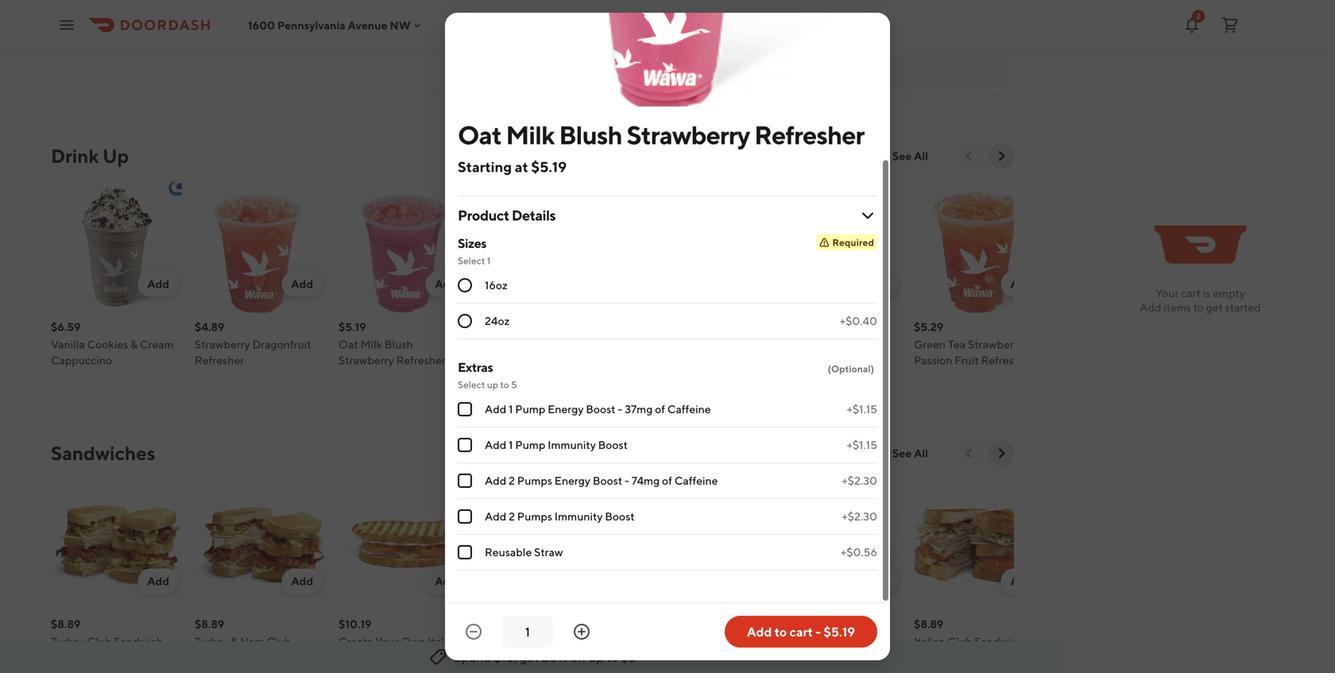 Task type: describe. For each thing, give the bounding box(es) containing it.
own for italian
[[401, 635, 426, 648]]

add 2 pumps energy boost - 74mg of caffeine
[[485, 474, 718, 487]]

sandwich inside $8.89 bacon avocado club sandwich
[[770, 651, 820, 664]]

1 horizontal spatial chocolate
[[693, 338, 746, 351]]

pump for immunity
[[515, 438, 546, 452]]

italian inside the $8.89 italian club sandwich
[[914, 635, 946, 648]]

add inside button
[[747, 624, 772, 640]]

1 for add 1 pump immunity boost
[[509, 438, 513, 452]]

straw
[[534, 546, 563, 559]]

green tea strawberry passion fruit refresher image
[[914, 182, 1045, 313]]

energy for pump
[[548, 403, 584, 416]]

cream inside $6.59 cookies & cream milkshake
[[104, 41, 138, 54]]

chicken salad club sandwich image
[[626, 479, 758, 610]]

spend $15, get 20% off up to $5
[[454, 650, 637, 665]]

vanilla for vanilla cookies & cream smoothie
[[195, 41, 229, 54]]

immunity for pumps
[[555, 510, 603, 523]]

$10.19 create your own oven roasted turkey panini
[[483, 618, 600, 664]]

oat milk blush strawberry refresher dialog
[[445, 0, 890, 661]]

$15,
[[494, 650, 517, 665]]

boost for add 1 pump energy boost - 37mg of caffeine
[[586, 403, 616, 416]]

next button of carousel image
[[994, 148, 1010, 164]]

& inside $8.89 turkey & ham club sandwich
[[231, 635, 238, 648]]

caffeine for add 2 pumps energy boost - 74mg of caffeine
[[675, 474, 718, 487]]

chicken
[[626, 635, 669, 648]]

bacon avocado club sandwich image
[[770, 479, 901, 610]]

italian inside $10.19 create your own italian panini
[[428, 635, 459, 648]]

to inside extras select up to 5
[[500, 379, 509, 390]]

select for extras
[[458, 379, 485, 390]]

cream for $6.59 chocolate cookies & cream milkshake
[[770, 56, 804, 70]]

$8.89 for $8.89 bacon avocado club sandwich
[[770, 618, 800, 631]]

1600 pennsylvania avenue nw
[[248, 18, 411, 32]]

20%
[[542, 650, 568, 665]]

dragonfruit
[[252, 338, 311, 351]]

to left $5
[[607, 650, 619, 665]]

add inside the your cart is empty add items to get started
[[1140, 301, 1162, 314]]

$5.39 strawberry banana smoothie
[[339, 23, 434, 70]]

oven
[[572, 635, 600, 648]]

$6.59 cookies & cream milkshake
[[51, 23, 138, 70]]

- inside button
[[816, 624, 821, 640]]

club for chicken salad club sandwich
[[701, 635, 726, 648]]

sandwich inside $8.89 turkey & ham club sandwich
[[195, 651, 244, 664]]

panini inside $10.19 create your own oven roasted turkey panini
[[563, 651, 595, 664]]

banana
[[396, 41, 434, 54]]

turkey & ham club sandwich image
[[195, 479, 326, 610]]

$8.89 bacon avocado club sandwich
[[770, 618, 876, 664]]

extras
[[458, 360, 493, 375]]

5
[[511, 379, 517, 390]]

0 vertical spatial $5.19
[[531, 158, 567, 175]]

strawberry inside $5.29 green tea strawberry passion fruit refresher
[[968, 338, 1024, 351]]

is
[[1203, 287, 1211, 300]]

1600 pennsylvania avenue nw button
[[248, 18, 424, 32]]

sizes
[[458, 236, 487, 251]]

oat milk blush strawberry refresher
[[458, 120, 865, 150]]

+$0.56
[[841, 546, 878, 559]]

cappuccino inside the "$5.79 salted caramel cappuccino"
[[483, 354, 544, 367]]

starting
[[458, 158, 512, 175]]

1 horizontal spatial up
[[589, 650, 604, 665]]

cookies for $6.59 vanilla cookies & cream smoothie
[[231, 41, 272, 54]]

$10.19 for $10.19 create your own oven roasted turkey panini
[[483, 618, 516, 631]]

$4.89
[[195, 320, 224, 333]]

create for panini
[[339, 635, 373, 648]]

to inside the your cart is empty add items to get started
[[1194, 301, 1204, 314]]

off
[[570, 650, 586, 665]]

$10.19 for $10.19 create your own italian panini
[[339, 618, 372, 631]]

chicken salad club sandwich
[[626, 635, 726, 664]]

(optional)
[[828, 363, 874, 374]]

cream for $6.59 vanilla cookies & cream cappuccino
[[140, 338, 174, 351]]

club inside $8.89 turkey & ham club sandwich
[[266, 635, 291, 648]]

+$2.30 for add 2 pumps immunity boost
[[842, 510, 878, 523]]

ham
[[240, 635, 264, 648]]

turkey inside $10.19 create your own oven roasted turkey panini
[[527, 651, 561, 664]]

boost for add 1 pump immunity boost
[[598, 438, 628, 452]]

leche
[[818, 338, 849, 351]]

$4.89 strawberry dragonfruit refresher
[[195, 320, 311, 367]]

$5.19 oat milk blush strawberry refresher
[[339, 320, 446, 367]]

immunity for pump
[[548, 438, 596, 452]]

milk inside $5.19 oat milk blush strawberry refresher
[[361, 338, 382, 351]]

decrease quantity by 1 image
[[464, 622, 483, 642]]

turkey for turkey club sandwich
[[51, 635, 85, 648]]

$6.59 for $6.59 cookies & cream milkshake
[[51, 23, 81, 36]]

$10.19 create your own italian panini
[[339, 618, 459, 664]]

+$1.15 for add 1 pump immunity boost
[[847, 438, 878, 452]]

sizes select 1
[[458, 236, 491, 266]]

starting at $5.19
[[458, 158, 567, 175]]

drink up link
[[51, 143, 129, 169]]

1600
[[248, 18, 275, 32]]

select for sizes
[[458, 255, 485, 266]]

& for $6.59 chocolate cookies & cream milkshake
[[869, 41, 876, 54]]

milk inside the oat milk blush strawberry refresher dialog
[[506, 120, 555, 150]]

strawberry inside the oat milk blush strawberry refresher dialog
[[627, 120, 750, 150]]

smoothie inside '$5.39 strawberry banana smoothie'
[[339, 56, 388, 70]]

increase quantity by 1 image
[[572, 622, 591, 642]]

cookies for $6.59 chocolate cookies cheesecake milkshake
[[681, 41, 722, 54]]

previous button of carousel image for drink up
[[962, 148, 978, 164]]

club for $8.89 turkey club sandwich
[[87, 635, 112, 648]]

at
[[515, 158, 528, 175]]

74mg
[[632, 474, 660, 487]]

$5.79
[[483, 320, 512, 333]]

items
[[1164, 301, 1192, 314]]

1 inside "sizes select 1"
[[487, 255, 491, 266]]

milkshake inside $6.59 chocolate cookies & cream milkshake
[[807, 56, 858, 70]]

turkey club sandwich image
[[51, 479, 182, 610]]

nw
[[390, 18, 411, 32]]

blush inside $5.19 oat milk blush strawberry refresher
[[385, 338, 413, 351]]

sizes group
[[458, 235, 878, 339]]

dulce de leche latte
[[770, 338, 878, 351]]

refresher inside $4.89 strawberry dragonfruit refresher
[[195, 354, 244, 367]]

strawberry inside $4.89 strawberry dragonfruit refresher
[[195, 338, 250, 351]]

2 caramel from the left
[[626, 338, 669, 351]]

+$0.40
[[840, 314, 878, 328]]

club for $8.89 italian club sandwich
[[948, 635, 973, 648]]

your for $10.19 create your own italian panini
[[376, 635, 399, 648]]

16oz radio
[[458, 278, 472, 293]]

$5.39
[[339, 23, 368, 36]]

strawberry inside $5.19 oat milk blush strawberry refresher
[[339, 354, 394, 367]]

dulce de leche latte image
[[770, 182, 901, 313]]

boost for add 2 pumps energy boost - 74mg of caffeine
[[593, 474, 623, 487]]

16oz
[[485, 279, 508, 292]]

fruit
[[955, 354, 979, 367]]

drink
[[51, 145, 99, 167]]

of for 74mg
[[662, 474, 672, 487]]

cheesecake inside the $6.59 chocolate cookies cheesecake milkshake
[[626, 56, 689, 70]]

up
[[103, 145, 129, 167]]

club inside $8.89 bacon avocado club sandwich
[[852, 635, 876, 648]]

$5
[[621, 650, 637, 665]]

oat inside $5.19 oat milk blush strawberry refresher
[[339, 338, 358, 351]]

open menu image
[[57, 16, 76, 35]]

pumps for energy
[[517, 474, 552, 487]]

Current quantity is 1 number field
[[512, 623, 544, 641]]

required
[[833, 237, 874, 248]]

blush inside the oat milk blush strawberry refresher dialog
[[559, 120, 622, 150]]

37mg
[[625, 403, 653, 416]]

italian club sandwich image
[[914, 479, 1045, 610]]

add 1 pump energy boost - 37mg of caffeine
[[485, 403, 711, 416]]

extras select up to 5
[[458, 360, 517, 390]]

product
[[458, 207, 509, 224]]

bacon
[[770, 635, 802, 648]]

salted
[[483, 338, 515, 351]]



Task type: vqa. For each thing, say whether or not it's contained in the screenshot.
the middle •
no



Task type: locate. For each thing, give the bounding box(es) containing it.
1 horizontal spatial $10.19
[[483, 618, 516, 631]]

cookies inside $6.59 vanilla cookies & cream cappuccino
[[87, 338, 128, 351]]

1 +$1.15 from the top
[[847, 403, 878, 416]]

2 select from the top
[[458, 379, 485, 390]]

chocolate for chocolate cookies cheesecake milkshake
[[626, 41, 679, 54]]

1 horizontal spatial milkshake
[[691, 56, 742, 70]]

1 $8.89 from the left
[[51, 618, 81, 631]]

cappuccino inside $6.59 vanilla cookies & cream cappuccino
[[51, 354, 112, 367]]

sandwich for $8.89 turkey club sandwich
[[114, 635, 163, 648]]

$8.89 for $8.89 italian club sandwich
[[914, 618, 944, 631]]

1 panini from the left
[[339, 651, 370, 664]]

your inside $10.19 create your own oven roasted turkey panini
[[519, 635, 543, 648]]

caffeine
[[668, 403, 711, 416], [675, 474, 718, 487]]

1 club from the left
[[87, 635, 112, 648]]

strawberry inside the strawberry cheesecake smoothie
[[914, 41, 970, 54]]

$8.89 inside $8.89 turkey & ham club sandwich
[[195, 618, 224, 631]]

cart
[[1181, 287, 1201, 300], [790, 624, 813, 640]]

boost left 37mg
[[586, 403, 616, 416]]

1 vertical spatial get
[[520, 650, 539, 665]]

add
[[147, 277, 169, 291], [291, 277, 313, 291], [435, 277, 457, 291], [867, 277, 889, 291], [1011, 277, 1033, 291], [1140, 301, 1162, 314], [485, 403, 507, 416], [485, 438, 507, 452], [485, 474, 507, 487], [485, 510, 507, 523], [147, 575, 169, 588], [291, 575, 313, 588], [435, 575, 457, 588], [867, 575, 889, 588], [1011, 575, 1033, 588], [747, 624, 772, 640]]

2 vertical spatial -
[[816, 624, 821, 640]]

$8.89 inside $8.89 bacon avocado club sandwich
[[770, 618, 800, 631]]

$10.19
[[339, 618, 372, 631], [483, 618, 516, 631]]

refresher inside $5.29 green tea strawberry passion fruit refresher
[[981, 354, 1031, 367]]

to inside button
[[775, 624, 787, 640]]

1 horizontal spatial italian
[[914, 635, 946, 648]]

0 vertical spatial select
[[458, 255, 485, 266]]

chocolate inside $6.59 chocolate cookies & cream milkshake
[[770, 41, 823, 54]]

& inside $6.59 vanilla cookies & cream smoothie
[[274, 41, 282, 54]]

& for $6.59 vanilla cookies & cream smoothie
[[274, 41, 282, 54]]

energy up add 2 pumps immunity boost
[[555, 474, 591, 487]]

2 +$2.30 from the top
[[842, 510, 878, 523]]

1 horizontal spatial cappuccino
[[483, 354, 544, 367]]

2 club from the left
[[266, 635, 291, 648]]

avocado
[[805, 635, 850, 648]]

$6.59 inside $6.59 vanilla cookies & cream smoothie
[[195, 23, 225, 36]]

1 vertical spatial see all
[[893, 447, 929, 460]]

cart inside the your cart is empty add items to get started
[[1181, 287, 1201, 300]]

2 horizontal spatial -
[[816, 624, 821, 640]]

$6.59 vanilla cookies & cream cappuccino
[[51, 320, 174, 367]]

strawberry inside '$5.39 strawberry banana smoothie'
[[339, 41, 394, 54]]

1 pump from the top
[[515, 403, 546, 416]]

turkey for turkey & ham club sandwich
[[195, 635, 229, 648]]

1 vertical spatial immunity
[[555, 510, 603, 523]]

1 cappuccino from the left
[[51, 354, 112, 367]]

0 horizontal spatial cappuccino
[[51, 354, 112, 367]]

italian
[[428, 635, 459, 648], [914, 635, 946, 648]]

get inside the your cart is empty add items to get started
[[1206, 301, 1223, 314]]

roasted
[[483, 651, 524, 664]]

& for $6.59 vanilla cookies & cream cappuccino
[[131, 338, 138, 351]]

cream for $6.59 vanilla cookies & cream smoothie
[[284, 41, 318, 54]]

see for sandwiches
[[893, 447, 912, 460]]

$6.59 chocolate cookies & cream milkshake
[[770, 23, 876, 70]]

1 $10.19 from the left
[[339, 618, 372, 631]]

select
[[458, 255, 485, 266], [458, 379, 485, 390]]

1 vertical spatial +$2.30
[[842, 510, 878, 523]]

0 vertical spatial see all link
[[883, 143, 938, 169]]

pumps
[[517, 474, 552, 487], [517, 510, 552, 523]]

oat inside the oat milk blush strawberry refresher dialog
[[458, 120, 502, 150]]

1 horizontal spatial panini
[[563, 651, 595, 664]]

3 club from the left
[[701, 635, 726, 648]]

2 own from the left
[[545, 635, 569, 648]]

salad
[[671, 635, 699, 648]]

own inside $10.19 create your own oven roasted turkey panini
[[545, 635, 569, 648]]

turkey
[[51, 635, 85, 648], [195, 635, 229, 648], [527, 651, 561, 664]]

2 horizontal spatial your
[[1156, 287, 1179, 300]]

blush
[[559, 120, 622, 150], [385, 338, 413, 351]]

0 horizontal spatial create
[[339, 635, 373, 648]]

0 horizontal spatial milkshake
[[51, 56, 102, 70]]

sandwiches link
[[51, 441, 155, 466]]

$5.79 salted caramel cappuccino
[[483, 320, 560, 367]]

1 horizontal spatial get
[[1206, 301, 1223, 314]]

0 horizontal spatial panini
[[339, 651, 370, 664]]

immunity down add 2 pumps energy boost - 74mg of caffeine
[[555, 510, 603, 523]]

2 down 'add 1 pump immunity boost'
[[509, 474, 515, 487]]

add to cart - $5.19
[[747, 624, 855, 640]]

see all link for drink up
[[883, 143, 938, 169]]

caramel
[[517, 338, 560, 351], [626, 338, 669, 351]]

& inside $6.59 cookies & cream milkshake
[[94, 41, 101, 54]]

1 select from the top
[[458, 255, 485, 266]]

1 milkshake from the left
[[51, 56, 102, 70]]

your inside $10.19 create your own italian panini
[[376, 635, 399, 648]]

2 vertical spatial 2
[[509, 510, 515, 523]]

1 vertical spatial -
[[625, 474, 630, 487]]

0 horizontal spatial italian
[[428, 635, 459, 648]]

sandwich inside the $8.89 italian club sandwich
[[975, 635, 1024, 648]]

panini
[[339, 651, 370, 664], [563, 651, 595, 664]]

0 horizontal spatial up
[[487, 379, 498, 390]]

0 horizontal spatial your
[[376, 635, 399, 648]]

2 left 0 items, open order cart image
[[1196, 12, 1201, 21]]

1 vertical spatial all
[[914, 447, 929, 460]]

2 up 'reusable'
[[509, 510, 515, 523]]

& inside $6.59 vanilla cookies & cream cappuccino
[[131, 338, 138, 351]]

cookies inside $6.59 chocolate cookies & cream milkshake
[[825, 41, 866, 54]]

$8.89 for $8.89 turkey & ham club sandwich
[[195, 618, 224, 631]]

pump for energy
[[515, 403, 546, 416]]

de
[[802, 338, 815, 351]]

+$2.30 for add 2 pumps energy boost - 74mg of caffeine
[[842, 474, 878, 487]]

none radio inside the sizes group
[[458, 314, 472, 328]]

0 vertical spatial see
[[893, 149, 912, 163]]

pump
[[515, 403, 546, 416], [515, 438, 546, 452]]

0 vertical spatial get
[[1206, 301, 1223, 314]]

create inside $10.19 create your own italian panini
[[339, 635, 373, 648]]

0 horizontal spatial vanilla
[[51, 338, 85, 351]]

$6.59 chocolate cookies cheesecake milkshake
[[626, 23, 742, 70]]

1 italian from the left
[[428, 635, 459, 648]]

cookies inside the $6.59 chocolate cookies cheesecake milkshake
[[681, 41, 722, 54]]

2 for add 2 pumps energy boost - 74mg of caffeine
[[509, 474, 515, 487]]

select down extras
[[458, 379, 485, 390]]

2 italian from the left
[[914, 635, 946, 648]]

see all link for sandwiches
[[883, 441, 938, 466]]

1 all from the top
[[914, 149, 929, 163]]

sandwich
[[114, 635, 163, 648], [975, 635, 1024, 648], [195, 651, 244, 664], [626, 651, 676, 664], [770, 651, 820, 664]]

1 vertical spatial of
[[662, 474, 672, 487]]

energy up 'add 1 pump immunity boost'
[[548, 403, 584, 416]]

cream inside $6.59 vanilla cookies & cream cappuccino
[[140, 338, 174, 351]]

cookies inside $6.59 cookies & cream milkshake
[[51, 41, 92, 54]]

1 vertical spatial vanilla
[[51, 338, 85, 351]]

$8.89 inside $8.89 turkey club sandwich
[[51, 618, 81, 631]]

&
[[94, 41, 101, 54], [274, 41, 282, 54], [869, 41, 876, 54], [131, 338, 138, 351], [231, 635, 238, 648]]

$6.59
[[51, 23, 81, 36], [195, 23, 225, 36], [626, 23, 656, 36], [770, 23, 800, 36], [51, 320, 81, 333]]

0 horizontal spatial blush
[[385, 338, 413, 351]]

strawberry dragonfruit refresher image
[[195, 182, 326, 313]]

caramel right the salted
[[517, 338, 560, 351]]

1 vertical spatial previous button of carousel image
[[962, 446, 978, 461]]

all for sandwiches
[[914, 447, 929, 460]]

1 horizontal spatial cart
[[1181, 287, 1201, 300]]

1 pumps from the top
[[517, 474, 552, 487]]

1 vertical spatial select
[[458, 379, 485, 390]]

0 horizontal spatial chocolate
[[626, 41, 679, 54]]

0 vertical spatial 1
[[487, 255, 491, 266]]

started
[[1226, 301, 1261, 314]]

0 vertical spatial blush
[[559, 120, 622, 150]]

create inside $10.19 create your own oven roasted turkey panini
[[483, 635, 517, 648]]

to left "avocado"
[[775, 624, 787, 640]]

empty
[[1213, 287, 1246, 300]]

0 horizontal spatial cheesecake
[[626, 56, 689, 70]]

energy for pumps
[[555, 474, 591, 487]]

2 previous button of carousel image from the top
[[962, 446, 978, 461]]

1 horizontal spatial turkey
[[195, 635, 229, 648]]

your
[[1156, 287, 1179, 300], [376, 635, 399, 648], [519, 635, 543, 648]]

reusable straw
[[485, 546, 563, 559]]

1 vertical spatial blush
[[385, 338, 413, 351]]

up
[[487, 379, 498, 390], [589, 650, 604, 665]]

0 horizontal spatial $5.19
[[339, 320, 366, 333]]

2 see all from the top
[[893, 447, 929, 460]]

passion
[[914, 354, 953, 367]]

vanilla cookies & cream cappuccino image
[[51, 182, 182, 313]]

previous button of carousel image left next button of carousel image on the top
[[962, 148, 978, 164]]

2 create from the left
[[483, 635, 517, 648]]

cart inside button
[[790, 624, 813, 640]]

chocolate inside the $6.59 chocolate cookies cheesecake milkshake
[[626, 41, 679, 54]]

1 previous button of carousel image from the top
[[962, 148, 978, 164]]

2 pump from the top
[[515, 438, 546, 452]]

1 create from the left
[[339, 635, 373, 648]]

1 vertical spatial caffeine
[[675, 474, 718, 487]]

$6.59 for $6.59 chocolate cookies cheesecake milkshake
[[626, 23, 656, 36]]

$6.59 inside $6.59 chocolate cookies & cream milkshake
[[770, 23, 800, 36]]

pumps down 'add 1 pump immunity boost'
[[517, 474, 552, 487]]

pumps for immunity
[[517, 510, 552, 523]]

0 vertical spatial cheesecake
[[972, 41, 1034, 54]]

hot
[[671, 338, 691, 351]]

select inside extras select up to 5
[[458, 379, 485, 390]]

own up 20%
[[545, 635, 569, 648]]

dulce
[[770, 338, 800, 351]]

club inside chicken salad club sandwich
[[701, 635, 726, 648]]

refresher inside dialog
[[755, 120, 865, 150]]

& inside $6.59 chocolate cookies & cream milkshake
[[869, 41, 876, 54]]

see all for sandwiches
[[893, 447, 929, 460]]

own for oven
[[545, 635, 569, 648]]

1 vertical spatial pumps
[[517, 510, 552, 523]]

2 +$1.15 from the top
[[847, 438, 878, 452]]

cookies inside $6.59 vanilla cookies & cream smoothie
[[231, 41, 272, 54]]

up left 5
[[487, 379, 498, 390]]

1 horizontal spatial smoothie
[[339, 56, 388, 70]]

milkshake inside $6.59 cookies & cream milkshake
[[51, 56, 102, 70]]

$10.19 inside $10.19 create your own italian panini
[[339, 618, 372, 631]]

2 horizontal spatial milkshake
[[807, 56, 858, 70]]

caffeine right "74mg"
[[675, 474, 718, 487]]

cookies
[[51, 41, 92, 54], [231, 41, 272, 54], [681, 41, 722, 54], [825, 41, 866, 54], [87, 338, 128, 351]]

0 vertical spatial caffeine
[[668, 403, 711, 416]]

1 horizontal spatial own
[[545, 635, 569, 648]]

details
[[512, 207, 556, 224]]

milkshake for &
[[51, 56, 102, 70]]

chocolate
[[626, 41, 679, 54], [770, 41, 823, 54], [693, 338, 746, 351]]

previous button of carousel image left next button of carousel icon
[[962, 446, 978, 461]]

caffeine right 37mg
[[668, 403, 711, 416]]

caffeine for add 1 pump energy boost - 37mg of caffeine
[[668, 403, 711, 416]]

drink up
[[51, 145, 129, 167]]

strawberry cheesecake smoothie
[[914, 41, 1034, 70]]

2
[[1196, 12, 1201, 21], [509, 474, 515, 487], [509, 510, 515, 523]]

see all link
[[883, 143, 938, 169], [883, 441, 938, 466]]

turkey inside $8.89 turkey & ham club sandwich
[[195, 635, 229, 648]]

2 for add 2 pumps immunity boost
[[509, 510, 515, 523]]

all for drink up
[[914, 149, 929, 163]]

pumps up reusable straw
[[517, 510, 552, 523]]

cookies for $6.59 vanilla cookies & cream cappuccino
[[87, 338, 128, 351]]

$5.19 inside $5.19 oat milk blush strawberry refresher
[[339, 320, 366, 333]]

create your own oven roasted turkey panini image
[[483, 479, 614, 610]]

select inside "sizes select 1"
[[458, 255, 485, 266]]

24oz
[[485, 314, 510, 328]]

1 vertical spatial cart
[[790, 624, 813, 640]]

of for 37mg
[[655, 403, 665, 416]]

1
[[487, 255, 491, 266], [509, 403, 513, 416], [509, 438, 513, 452]]

1 vertical spatial 2
[[509, 474, 515, 487]]

1 horizontal spatial milk
[[506, 120, 555, 150]]

extras group
[[458, 359, 878, 571]]

$5.29 green tea strawberry passion fruit refresher
[[914, 320, 1031, 367]]

pennsylvania
[[277, 18, 346, 32]]

vanilla inside $6.59 vanilla cookies & cream cappuccino
[[51, 338, 85, 351]]

product details button
[[458, 196, 878, 235]]

sandwich inside chicken salad club sandwich
[[626, 651, 676, 664]]

previous button of carousel image
[[962, 148, 978, 164], [962, 446, 978, 461]]

oat right dragonfruit
[[339, 338, 358, 351]]

avenue
[[348, 18, 388, 32]]

0 vertical spatial energy
[[548, 403, 584, 416]]

club inside the $8.89 italian club sandwich
[[948, 635, 973, 648]]

3 milkshake from the left
[[807, 56, 858, 70]]

$6.59 for $6.59 vanilla cookies & cream cappuccino
[[51, 320, 81, 333]]

1 smoothie from the left
[[195, 56, 244, 70]]

get down is
[[1206, 301, 1223, 314]]

5 club from the left
[[948, 635, 973, 648]]

2 see from the top
[[893, 447, 912, 460]]

4 club from the left
[[852, 635, 876, 648]]

2 $10.19 from the left
[[483, 618, 516, 631]]

refresher inside $5.19 oat milk blush strawberry refresher
[[396, 354, 446, 367]]

create your own italian panini image
[[339, 479, 470, 610]]

1 vertical spatial +$1.15
[[847, 438, 878, 452]]

see all for drink up
[[893, 149, 929, 163]]

$5.19 inside button
[[824, 624, 855, 640]]

of right 37mg
[[655, 403, 665, 416]]

0 vertical spatial all
[[914, 149, 929, 163]]

milkshake
[[51, 56, 102, 70], [691, 56, 742, 70], [807, 56, 858, 70]]

2 $8.89 from the left
[[195, 618, 224, 631]]

of
[[655, 403, 665, 416], [662, 474, 672, 487]]

spend
[[454, 650, 491, 665]]

1 vertical spatial cheesecake
[[626, 56, 689, 70]]

cheesecake inside the strawberry cheesecake smoothie
[[972, 41, 1034, 54]]

$6.59 inside $6.59 vanilla cookies & cream cappuccino
[[51, 320, 81, 333]]

$8.89 turkey club sandwich
[[51, 618, 163, 648]]

product details
[[458, 207, 556, 224]]

0 vertical spatial previous button of carousel image
[[962, 148, 978, 164]]

of right "74mg"
[[662, 474, 672, 487]]

2 vertical spatial $5.19
[[824, 624, 855, 640]]

1 see from the top
[[893, 149, 912, 163]]

chocolate for chocolate cookies & cream milkshake
[[770, 41, 823, 54]]

panini inside $10.19 create your own italian panini
[[339, 651, 370, 664]]

$6.59 vanilla cookies & cream smoothie
[[195, 23, 318, 70]]

0 horizontal spatial cart
[[790, 624, 813, 640]]

0 horizontal spatial get
[[520, 650, 539, 665]]

tea
[[948, 338, 966, 351]]

- for 74mg
[[625, 474, 630, 487]]

2 horizontal spatial chocolate
[[770, 41, 823, 54]]

cream inside $6.59 vanilla cookies & cream smoothie
[[284, 41, 318, 54]]

sandwich for $8.89 italian club sandwich
[[975, 635, 1024, 648]]

1 vertical spatial pump
[[515, 438, 546, 452]]

$6.59 for $6.59 vanilla cookies & cream smoothie
[[195, 23, 225, 36]]

1 horizontal spatial create
[[483, 635, 517, 648]]

+$1.15 for add 1 pump energy boost - 37mg of caffeine
[[847, 403, 878, 416]]

boost up add 2 pumps energy boost - 74mg of caffeine
[[598, 438, 628, 452]]

1 horizontal spatial $5.19
[[531, 158, 567, 175]]

cheesecake
[[972, 41, 1034, 54], [626, 56, 689, 70]]

boost left "74mg"
[[593, 474, 623, 487]]

1 vertical spatial $5.19
[[339, 320, 366, 333]]

add 2 pumps immunity boost
[[485, 510, 635, 523]]

add to cart - $5.19 button
[[725, 616, 878, 648]]

0 horizontal spatial -
[[618, 403, 623, 416]]

strawberry
[[339, 41, 394, 54], [914, 41, 970, 54], [627, 120, 750, 150], [195, 338, 250, 351], [968, 338, 1024, 351], [339, 354, 394, 367]]

own left decrease quantity by 1 icon
[[401, 635, 426, 648]]

4 $8.89 from the left
[[914, 618, 944, 631]]

get
[[1206, 301, 1223, 314], [520, 650, 539, 665]]

next button of carousel image
[[994, 446, 1010, 461]]

1 vertical spatial energy
[[555, 474, 591, 487]]

cookies for $6.59 chocolate cookies & cream milkshake
[[825, 41, 866, 54]]

0 horizontal spatial $10.19
[[339, 618, 372, 631]]

2 cappuccino from the left
[[483, 354, 544, 367]]

caramel hot chocolate image
[[626, 182, 758, 313]]

0 horizontal spatial milk
[[361, 338, 382, 351]]

$8.89 turkey & ham club sandwich
[[195, 618, 291, 664]]

0 vertical spatial vanilla
[[195, 41, 229, 54]]

0 items, open order cart image
[[1221, 16, 1240, 35]]

3 smoothie from the left
[[914, 56, 963, 70]]

0 vertical spatial of
[[655, 403, 665, 416]]

sandwich inside $8.89 turkey club sandwich
[[114, 635, 163, 648]]

0 horizontal spatial caramel
[[517, 338, 560, 351]]

boost
[[586, 403, 616, 416], [598, 438, 628, 452], [593, 474, 623, 487], [605, 510, 635, 523]]

0 vertical spatial +$2.30
[[842, 474, 878, 487]]

club inside $8.89 turkey club sandwich
[[87, 635, 112, 648]]

select down sizes
[[458, 255, 485, 266]]

milk
[[506, 120, 555, 150], [361, 338, 382, 351]]

2 vertical spatial 1
[[509, 438, 513, 452]]

0 vertical spatial oat
[[458, 120, 502, 150]]

$8.89 for $8.89 turkey club sandwich
[[51, 618, 81, 631]]

$6.59 inside the $6.59 chocolate cookies cheesecake milkshake
[[626, 23, 656, 36]]

1 see all link from the top
[[883, 143, 938, 169]]

vanilla for vanilla cookies & cream cappuccino
[[51, 338, 85, 351]]

energy
[[548, 403, 584, 416], [555, 474, 591, 487]]

cappuccino
[[51, 354, 112, 367], [483, 354, 544, 367]]

own
[[401, 635, 426, 648], [545, 635, 569, 648]]

sandwiches
[[51, 442, 155, 465]]

0 vertical spatial 2
[[1196, 12, 1201, 21]]

2 pumps from the top
[[517, 510, 552, 523]]

caramel left hot
[[626, 338, 669, 351]]

Search Wawa search field
[[770, 64, 998, 82]]

caramel inside the "$5.79 salted caramel cappuccino"
[[517, 338, 560, 351]]

previous button of carousel image for sandwiches
[[962, 446, 978, 461]]

latte
[[851, 338, 878, 351]]

+$1.15
[[847, 403, 878, 416], [847, 438, 878, 452]]

sandwich for chicken salad club sandwich
[[626, 651, 676, 664]]

3 $8.89 from the left
[[770, 618, 800, 631]]

$6.59 for $6.59 chocolate cookies & cream milkshake
[[770, 23, 800, 36]]

your inside the your cart is empty add items to get started
[[1156, 287, 1179, 300]]

0 vertical spatial -
[[618, 403, 623, 416]]

1 vertical spatial 1
[[509, 403, 513, 416]]

1 vertical spatial oat
[[339, 338, 358, 351]]

up inside extras select up to 5
[[487, 379, 498, 390]]

boost for add 2 pumps immunity boost
[[605, 510, 635, 523]]

None checkbox
[[458, 438, 472, 452], [458, 474, 472, 488], [458, 438, 472, 452], [458, 474, 472, 488]]

2 horizontal spatial smoothie
[[914, 56, 963, 70]]

- right the 'bacon'
[[816, 624, 821, 640]]

2 see all link from the top
[[883, 441, 938, 466]]

get right $15,
[[520, 650, 539, 665]]

1 horizontal spatial cheesecake
[[972, 41, 1034, 54]]

your for $10.19 create your own oven roasted turkey panini
[[519, 635, 543, 648]]

0 vertical spatial see all
[[893, 149, 929, 163]]

0 horizontal spatial oat
[[339, 338, 358, 351]]

1 horizontal spatial blush
[[559, 120, 622, 150]]

0 vertical spatial pumps
[[517, 474, 552, 487]]

0 vertical spatial immunity
[[548, 438, 596, 452]]

1 horizontal spatial vanilla
[[195, 41, 229, 54]]

see for drink up
[[893, 149, 912, 163]]

up right off
[[589, 650, 604, 665]]

1 vertical spatial see
[[893, 447, 912, 460]]

immunity down add 1 pump energy boost - 37mg of caffeine
[[548, 438, 596, 452]]

$5.29
[[914, 320, 944, 333]]

your cart is empty add items to get started
[[1140, 287, 1261, 314]]

None checkbox
[[458, 402, 472, 417], [458, 510, 472, 524], [458, 545, 472, 560], [458, 402, 472, 417], [458, 510, 472, 524], [458, 545, 472, 560]]

salted caramel cappuccino image
[[483, 182, 614, 313]]

1 own from the left
[[401, 635, 426, 648]]

reusable
[[485, 546, 532, 559]]

oat milk blush strawberry refresher image
[[339, 182, 470, 313]]

2 milkshake from the left
[[691, 56, 742, 70]]

- left "74mg"
[[625, 474, 630, 487]]

2 panini from the left
[[563, 651, 595, 664]]

create for roasted
[[483, 635, 517, 648]]

$10.19 inside $10.19 create your own oven roasted turkey panini
[[483, 618, 516, 631]]

0 vertical spatial cart
[[1181, 287, 1201, 300]]

0 vertical spatial +$1.15
[[847, 403, 878, 416]]

None radio
[[458, 314, 472, 328]]

1 see all from the top
[[893, 149, 929, 163]]

1 caramel from the left
[[517, 338, 560, 351]]

$6.59 inside $6.59 cookies & cream milkshake
[[51, 23, 81, 36]]

see all
[[893, 149, 929, 163], [893, 447, 929, 460]]

cream inside $6.59 chocolate cookies & cream milkshake
[[770, 56, 804, 70]]

+$2.30
[[842, 474, 878, 487], [842, 510, 878, 523]]

boost down add 2 pumps energy boost - 74mg of caffeine
[[605, 510, 635, 523]]

oat
[[458, 120, 502, 150], [339, 338, 358, 351]]

1 vertical spatial see all link
[[883, 441, 938, 466]]

smoothie inside $6.59 vanilla cookies & cream smoothie
[[195, 56, 244, 70]]

to left 5
[[500, 379, 509, 390]]

vanilla inside $6.59 vanilla cookies & cream smoothie
[[195, 41, 229, 54]]

milkshake for cookies
[[691, 56, 742, 70]]

2 all from the top
[[914, 447, 929, 460]]

to down is
[[1194, 301, 1204, 314]]

notification bell image
[[1183, 16, 1202, 35]]

oat up starting
[[458, 120, 502, 150]]

0 vertical spatial up
[[487, 379, 498, 390]]

1 vertical spatial up
[[589, 650, 604, 665]]

1 +$2.30 from the top
[[842, 474, 878, 487]]

milkshake inside the $6.59 chocolate cookies cheesecake milkshake
[[691, 56, 742, 70]]

smoothie inside the strawberry cheesecake smoothie
[[914, 56, 963, 70]]

own inside $10.19 create your own italian panini
[[401, 635, 426, 648]]

- left 37mg
[[618, 403, 623, 416]]

1 for add 1 pump energy boost - 37mg of caffeine
[[509, 403, 513, 416]]

$8.89 italian club sandwich
[[914, 618, 1024, 648]]

green
[[914, 338, 946, 351]]

turkey inside $8.89 turkey club sandwich
[[51, 635, 85, 648]]

2 smoothie from the left
[[339, 56, 388, 70]]

all
[[914, 149, 929, 163], [914, 447, 929, 460]]

cream
[[104, 41, 138, 54], [284, 41, 318, 54], [770, 56, 804, 70], [140, 338, 174, 351]]

- for 37mg
[[618, 403, 623, 416]]

1 horizontal spatial oat
[[458, 120, 502, 150]]

1 horizontal spatial -
[[625, 474, 630, 487]]

0 horizontal spatial own
[[401, 635, 426, 648]]

1 vertical spatial milk
[[361, 338, 382, 351]]

add 1 pump immunity boost
[[485, 438, 628, 452]]

0 vertical spatial milk
[[506, 120, 555, 150]]

caramel hot chocolate
[[626, 338, 746, 351]]

$8.89 inside the $8.89 italian club sandwich
[[914, 618, 944, 631]]



